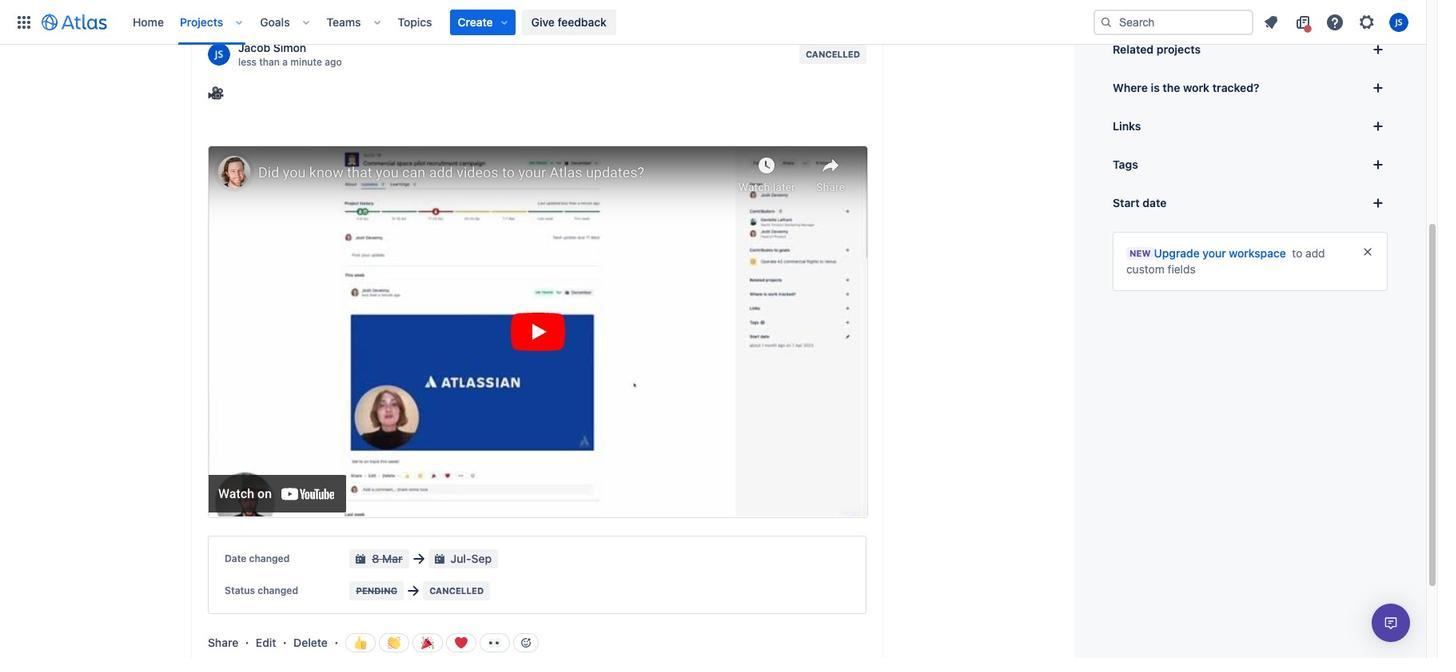 Task type: locate. For each thing, give the bounding box(es) containing it.
contributes
[[1113, 4, 1177, 18]]

add related project image
[[1369, 40, 1388, 59]]

0 horizontal spatial to
[[1180, 4, 1191, 18]]

:eyes: image
[[488, 637, 501, 649]]

1 vertical spatial cancelled
[[430, 585, 484, 596]]

1 vertical spatial changed
[[258, 584, 298, 596]]

0 vertical spatial to
[[1180, 4, 1191, 18]]

add
[[1306, 246, 1326, 260]]

add work tracking links image
[[1369, 78, 1388, 98]]

search image
[[1101, 16, 1113, 28]]

tags
[[1113, 158, 1139, 171]]

this week
[[192, 1, 246, 15]]

new
[[1130, 248, 1151, 258]]

:movie_camera: image
[[208, 84, 224, 100]]

delete
[[294, 636, 328, 649]]

fields
[[1168, 262, 1196, 276]]

delete button
[[294, 635, 328, 651]]

to left goals
[[1180, 4, 1191, 18]]

0 vertical spatial changed
[[249, 552, 290, 564]]

goals
[[260, 15, 290, 28]]

settings image
[[1358, 12, 1377, 32]]

where
[[1113, 81, 1149, 94]]

:heart: image
[[455, 637, 468, 649]]

minute
[[291, 56, 322, 68]]

8
[[372, 552, 379, 565]]

set start date image
[[1369, 194, 1388, 213]]

create
[[458, 15, 493, 28]]

changed for status changed
[[258, 584, 298, 596]]

projects
[[180, 15, 223, 28]]

share
[[208, 636, 239, 649]]

cancelled
[[806, 49, 861, 59], [430, 585, 484, 596]]

changed
[[249, 552, 290, 564], [258, 584, 298, 596]]

changed for date changed
[[249, 552, 290, 564]]

open intercom messenger image
[[1382, 613, 1401, 633]]

1 horizontal spatial to
[[1293, 246, 1303, 260]]

topics
[[398, 15, 432, 28]]

changed to image
[[409, 549, 428, 568]]

0 vertical spatial cancelled
[[806, 49, 861, 59]]

1 vertical spatial to
[[1293, 246, 1303, 260]]

work
[[1184, 81, 1210, 94]]

to
[[1180, 4, 1191, 18], [1293, 246, 1303, 260]]

close banner image
[[1362, 246, 1375, 258]]

is
[[1151, 81, 1160, 94]]

less
[[238, 56, 257, 68]]

add tag image
[[1369, 155, 1388, 174]]

changed right status
[[258, 584, 298, 596]]

top element
[[10, 0, 1094, 44]]

:thumbsup: image
[[354, 637, 367, 649], [354, 637, 367, 649]]

jacob simon button
[[238, 40, 342, 56]]

a
[[283, 56, 288, 68]]

goals link
[[255, 9, 295, 35]]

banner
[[0, 0, 1427, 45]]

week
[[218, 1, 246, 15]]

account image
[[1390, 12, 1409, 32]]

date
[[1143, 196, 1167, 210]]

mar
[[382, 552, 403, 565]]

sep
[[472, 552, 492, 565]]

date
[[225, 552, 247, 564]]

home link
[[128, 9, 169, 35]]

changed up status changed
[[249, 552, 290, 564]]

jacob simon link
[[238, 40, 342, 56]]

:clap: image
[[388, 637, 400, 649]]

create button
[[450, 9, 516, 35]]

related projects
[[1113, 42, 1201, 56]]

jacob
[[238, 41, 270, 55]]

give
[[532, 15, 555, 28]]

contributes to goals
[[1113, 4, 1223, 18]]

:tada: image
[[421, 637, 434, 649], [421, 637, 434, 649]]

your
[[1203, 246, 1227, 260]]

to left add
[[1293, 246, 1303, 260]]



Task type: describe. For each thing, give the bounding box(es) containing it.
related
[[1113, 42, 1154, 56]]

to add custom fields
[[1127, 246, 1326, 276]]

links
[[1113, 119, 1142, 133]]

teams
[[327, 15, 361, 28]]

0 horizontal spatial cancelled
[[430, 585, 484, 596]]

8 mar
[[372, 552, 403, 565]]

projects
[[1157, 42, 1201, 56]]

this
[[192, 1, 215, 15]]

status
[[225, 584, 255, 596]]

tracked?
[[1213, 81, 1260, 94]]

new upgrade your workspace
[[1130, 246, 1287, 260]]

home
[[133, 15, 164, 28]]

1 horizontal spatial cancelled
[[806, 49, 861, 59]]

where is the work tracked?
[[1113, 81, 1260, 94]]

changed to image
[[404, 581, 423, 600]]

feedback
[[558, 15, 607, 28]]

workspace
[[1230, 246, 1287, 260]]

edit button
[[256, 635, 276, 651]]

topics link
[[393, 9, 437, 35]]

jul-sep
[[451, 552, 492, 565]]

teams link
[[322, 9, 366, 35]]

than
[[259, 56, 280, 68]]

banner containing home
[[0, 0, 1427, 45]]

start date
[[1113, 196, 1167, 210]]

:clap: image
[[388, 637, 400, 649]]

switch to... image
[[14, 12, 34, 32]]

:eyes: image
[[488, 637, 501, 649]]

to inside to add custom fields
[[1293, 246, 1303, 260]]

jul-
[[451, 552, 472, 565]]

upgrade
[[1155, 246, 1200, 260]]

help image
[[1326, 12, 1345, 32]]

start
[[1113, 196, 1140, 210]]

projects link
[[175, 9, 228, 35]]

goals
[[1194, 4, 1223, 18]]

share button
[[208, 635, 239, 651]]

edit
[[256, 636, 276, 649]]

custom
[[1127, 262, 1165, 276]]

status changed
[[225, 584, 298, 596]]

jacob simon less than a minute ago
[[238, 41, 342, 68]]

Search field
[[1094, 9, 1254, 35]]

add reaction image
[[520, 636, 532, 649]]

simon
[[273, 41, 306, 55]]

give feedback button
[[522, 9, 617, 35]]

give feedback
[[532, 15, 607, 28]]

notifications image
[[1262, 12, 1281, 32]]

ago
[[325, 56, 342, 68]]

pending
[[356, 585, 398, 596]]

less than a minute ago link
[[238, 56, 342, 69]]

:heart: image
[[455, 637, 468, 649]]

the
[[1163, 81, 1181, 94]]

date changed
[[225, 552, 290, 564]]

add link image
[[1369, 117, 1388, 136]]



Task type: vqa. For each thing, say whether or not it's contained in the screenshot.
second group from the bottom of the page
no



